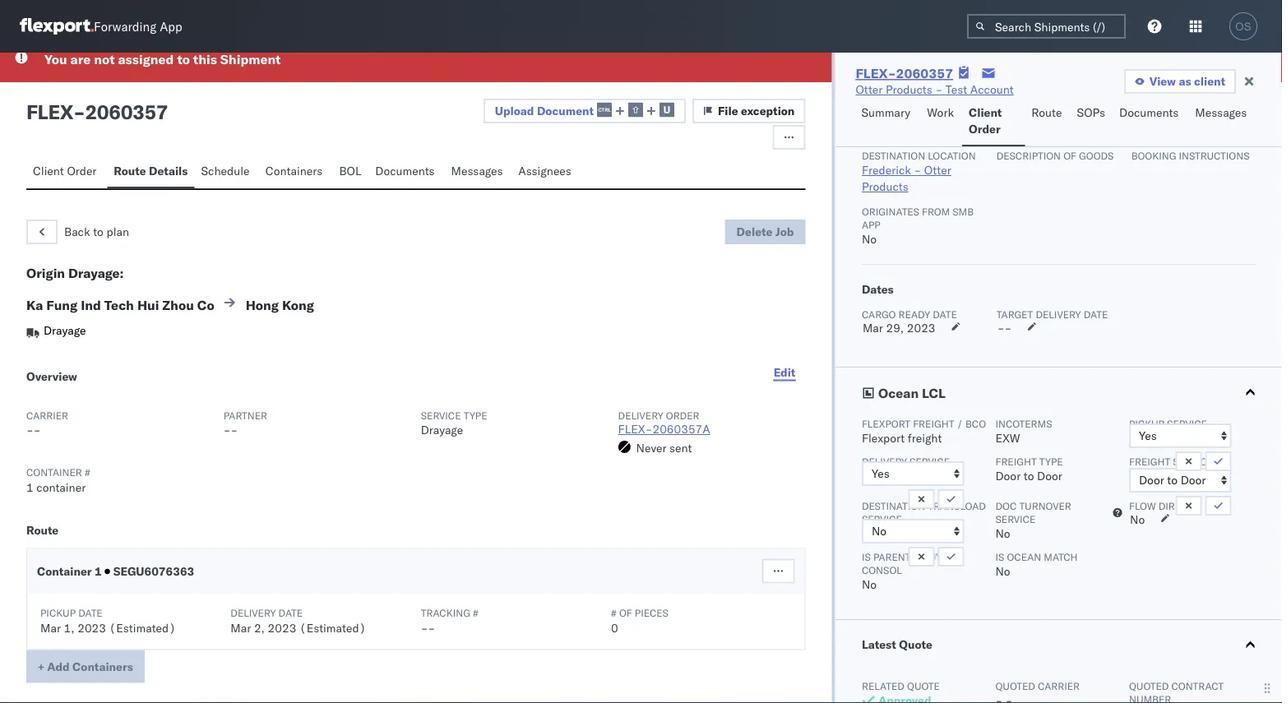 Task type: locate. For each thing, give the bounding box(es) containing it.
2 vertical spatial to
[[1024, 469, 1034, 483]]

service inside destination transload service
[[862, 513, 902, 525]]

messages button left assignees
[[445, 156, 512, 188]]

date for 1,
[[78, 607, 103, 620]]

1 horizontal spatial ocean
[[1007, 551, 1041, 563]]

1 quoted from the left
[[996, 680, 1035, 692]]

quoted left "carrier"
[[996, 680, 1035, 692]]

kong
[[282, 297, 314, 314]]

1 vertical spatial 2060357
[[85, 100, 168, 124]]

documents for sops
[[1120, 105, 1179, 120]]

documents for bol
[[375, 164, 435, 178]]

0 vertical spatial delivery
[[618, 409, 664, 422]]

2 horizontal spatial delivery
[[862, 455, 907, 468]]

forwarding app
[[94, 19, 182, 34]]

ka fung ind tech hui zhou co
[[26, 297, 214, 314]]

assignees
[[519, 164, 572, 178]]

1 horizontal spatial app
[[862, 218, 881, 231]]

0 vertical spatial service
[[421, 409, 461, 422]]

0 vertical spatial documents button
[[1113, 98, 1189, 146]]

carrier --
[[26, 409, 68, 437]]

client down "flex"
[[33, 164, 64, 178]]

container up container
[[26, 467, 82, 479]]

door
[[996, 469, 1021, 483], [1037, 469, 1063, 483]]

2 (estimated) from the left
[[299, 621, 366, 635]]

flex- for 2060357
[[856, 65, 897, 81]]

delivery up 2,
[[231, 607, 276, 620]]

flexport down ocean lcl
[[862, 418, 910, 430]]

of left pieces
[[619, 607, 633, 620]]

flex
[[26, 100, 73, 124]]

flex-2060357a button
[[618, 422, 711, 437]]

destination down delivery service at right bottom
[[862, 500, 925, 512]]

1 vertical spatial to
[[93, 225, 104, 239]]

(estimated) down segu6076363
[[109, 621, 176, 635]]

route for route details
[[114, 164, 146, 178]]

0 vertical spatial of
[[1064, 149, 1077, 162]]

1 is from the left
[[862, 551, 871, 563]]

to up turnover
[[1024, 469, 1034, 483]]

a
[[913, 551, 920, 563]]

client for client order button to the bottom
[[33, 164, 64, 178]]

1 freight from the left
[[996, 455, 1037, 468]]

0 vertical spatial to
[[177, 51, 190, 67]]

2023 inside delivery date mar 2, 2023 (estimated)
[[268, 621, 296, 635]]

type
[[464, 409, 488, 422]]

1 vertical spatial destination
[[862, 500, 925, 512]]

tracking # --
[[421, 607, 479, 635]]

1 horizontal spatial documents
[[1120, 105, 1179, 120]]

latest quote button
[[836, 620, 1283, 670]]

otter inside 'link'
[[856, 82, 883, 97]]

1 horizontal spatial service
[[1173, 455, 1213, 468]]

quoted
[[996, 680, 1035, 692], [1129, 680, 1169, 692]]

0 horizontal spatial freight
[[996, 455, 1037, 468]]

otter
[[856, 82, 883, 97], [924, 163, 951, 177]]

ocean inside is ocean match no
[[1007, 551, 1041, 563]]

pickup up 1,
[[40, 607, 76, 620]]

# up container
[[85, 467, 90, 479]]

bco
[[966, 418, 986, 430]]

#
[[85, 467, 90, 479], [473, 607, 479, 620], [611, 607, 617, 620]]

1 horizontal spatial to
[[177, 51, 190, 67]]

details
[[149, 164, 188, 178]]

1 vertical spatial app
[[862, 218, 881, 231]]

# up the 0
[[611, 607, 617, 620]]

documents down view at the top
[[1120, 105, 1179, 120]]

0 horizontal spatial of
[[619, 607, 633, 620]]

flow
[[1129, 500, 1156, 512]]

0 horizontal spatial documents
[[375, 164, 435, 178]]

1 horizontal spatial messages button
[[1189, 98, 1256, 146]]

of
[[1064, 149, 1077, 162], [619, 607, 633, 620]]

1 date from the left
[[933, 308, 957, 320]]

is down doc
[[996, 551, 1005, 563]]

delivery up flex-2060357a on the bottom of the page
[[618, 409, 664, 422]]

1 vertical spatial client
[[33, 164, 64, 178]]

0 vertical spatial products
[[886, 82, 933, 97]]

bol
[[339, 164, 362, 178]]

0 vertical spatial container
[[26, 467, 82, 479]]

2023 inside the pickup date mar 1, 2023 (estimated)
[[78, 621, 106, 635]]

route details
[[114, 164, 188, 178]]

date inside delivery date mar 2, 2023 (estimated)
[[279, 607, 303, 620]]

flex-2060357 link
[[856, 65, 954, 81]]

2 flexport from the top
[[862, 431, 905, 446]]

(estimated) for mar 2, 2023 (estimated)
[[299, 621, 366, 635]]

1 horizontal spatial door
[[1037, 469, 1063, 483]]

file exception
[[718, 104, 795, 118]]

0 vertical spatial flexport
[[862, 418, 910, 430]]

2060357
[[897, 65, 954, 81], [85, 100, 168, 124]]

client down account
[[969, 105, 1003, 120]]

otter products - test account
[[856, 82, 1014, 97]]

1 horizontal spatial date
[[1084, 308, 1108, 320]]

0 horizontal spatial #
[[85, 467, 90, 479]]

(estimated) inside delivery date mar 2, 2023 (estimated)
[[299, 621, 366, 635]]

doc turnover service
[[996, 500, 1072, 525]]

# inside # of pieces 0
[[611, 607, 617, 620]]

1 (estimated) from the left
[[109, 621, 176, 635]]

1 vertical spatial client order
[[33, 164, 97, 178]]

1 horizontal spatial pickup
[[1129, 418, 1165, 430]]

0 horizontal spatial (estimated)
[[109, 621, 176, 635]]

1 horizontal spatial route
[[114, 164, 146, 178]]

0 horizontal spatial route
[[26, 523, 59, 537]]

2 horizontal spatial mar
[[863, 321, 883, 335]]

(estimated) right 2,
[[299, 621, 366, 635]]

1 vertical spatial messages button
[[445, 156, 512, 188]]

bol button
[[333, 156, 369, 188]]

service inside service type drayage
[[421, 409, 461, 422]]

sent
[[670, 441, 692, 455]]

messages button for sops
[[1189, 98, 1256, 146]]

destination up frederick
[[862, 149, 925, 162]]

Search Shipments (/) text field
[[968, 14, 1126, 39]]

document
[[537, 103, 594, 118]]

delivery date mar 2, 2023 (estimated)
[[231, 607, 366, 635]]

0 vertical spatial client order
[[969, 105, 1003, 136]]

container inside container # 1 container
[[26, 467, 82, 479]]

1 vertical spatial 1
[[95, 564, 102, 578]]

fung
[[46, 297, 78, 314]]

1 horizontal spatial messages
[[1196, 105, 1248, 120]]

2 destination from the top
[[862, 500, 925, 512]]

description
[[997, 149, 1061, 162]]

origin drayage:
[[26, 265, 124, 281]]

0 vertical spatial client
[[969, 105, 1003, 120]]

documents button for sops
[[1113, 98, 1189, 146]]

2 vertical spatial delivery
[[231, 607, 276, 620]]

2 is from the left
[[996, 551, 1005, 563]]

0 horizontal spatial app
[[160, 19, 182, 34]]

date inside the pickup date mar 1, 2023 (estimated)
[[78, 607, 103, 620]]

1 vertical spatial delivery
[[862, 455, 907, 468]]

documents button
[[1113, 98, 1189, 146], [369, 156, 445, 188]]

related quote
[[862, 680, 940, 692]]

1 horizontal spatial freight
[[1129, 455, 1171, 468]]

0 horizontal spatial client order button
[[26, 156, 107, 188]]

documents button up booking
[[1113, 98, 1189, 146]]

1 vertical spatial documents
[[375, 164, 435, 178]]

1 vertical spatial products
[[862, 179, 909, 194]]

messages for bol
[[451, 164, 503, 178]]

1 horizontal spatial quoted
[[1129, 680, 1169, 692]]

is up consol
[[862, 551, 871, 563]]

route left details
[[114, 164, 146, 178]]

service down doc
[[996, 513, 1036, 525]]

order for client order button to the bottom
[[67, 164, 97, 178]]

# right tracking
[[473, 607, 479, 620]]

products
[[886, 82, 933, 97], [862, 179, 909, 194]]

0 horizontal spatial messages button
[[445, 156, 512, 188]]

client order button up back
[[26, 156, 107, 188]]

0 vertical spatial order
[[969, 122, 1001, 136]]

is
[[862, 551, 871, 563], [996, 551, 1005, 563]]

mar left 2,
[[231, 621, 251, 635]]

0 vertical spatial flex-
[[856, 65, 897, 81]]

otter down location
[[924, 163, 951, 177]]

pickup for pickup date mar 1, 2023 (estimated)
[[40, 607, 76, 620]]

0 horizontal spatial door
[[996, 469, 1021, 483]]

to left this
[[177, 51, 190, 67]]

0 horizontal spatial client
[[33, 164, 64, 178]]

2 freight from the left
[[1129, 455, 1171, 468]]

0 horizontal spatial otter
[[856, 82, 883, 97]]

1 horizontal spatial delivery
[[618, 409, 664, 422]]

date right 'delivery'
[[1084, 308, 1108, 320]]

date
[[933, 308, 957, 320], [1084, 308, 1108, 320]]

0 vertical spatial messages
[[1196, 105, 1248, 120]]

mar
[[863, 321, 883, 335], [40, 621, 61, 635], [231, 621, 251, 635]]

messages
[[1196, 105, 1248, 120], [451, 164, 503, 178]]

0 horizontal spatial pickup
[[40, 607, 76, 620]]

mar for mar 1, 2023 (estimated)
[[40, 621, 61, 635]]

work button
[[921, 98, 963, 146]]

1 vertical spatial ocean
[[1007, 551, 1041, 563]]

2 horizontal spatial to
[[1024, 469, 1034, 483]]

quoted inside quoted contract number
[[1129, 680, 1169, 692]]

is inside is ocean match no
[[996, 551, 1005, 563]]

delivery service
[[862, 455, 950, 468]]

lcl
[[922, 385, 946, 402]]

no inside is parent a buyer's consol no
[[862, 578, 877, 592]]

door down type
[[1037, 469, 1063, 483]]

service
[[421, 409, 461, 422], [1173, 455, 1213, 468]]

1 horizontal spatial is
[[996, 551, 1005, 563]]

date for mar 29, 2023
[[933, 308, 957, 320]]

match
[[1044, 551, 1078, 563]]

flexport up delivery service at right bottom
[[862, 431, 905, 446]]

route up 'description of goods'
[[1032, 105, 1063, 120]]

messages for sops
[[1196, 105, 1248, 120]]

view as client button
[[1125, 69, 1237, 94]]

freight down pickup service
[[1129, 455, 1171, 468]]

1 vertical spatial otter
[[924, 163, 951, 177]]

latest quote
[[862, 638, 933, 652]]

destination for frederick
[[862, 149, 925, 162]]

0 vertical spatial pickup
[[1129, 418, 1165, 430]]

2060357 down 'assigned'
[[85, 100, 168, 124]]

0 vertical spatial client order button
[[963, 98, 1025, 146]]

messages button
[[1189, 98, 1256, 146], [445, 156, 512, 188]]

0 horizontal spatial messages
[[451, 164, 503, 178]]

2 date from the left
[[279, 607, 303, 620]]

(estimated) inside the pickup date mar 1, 2023 (estimated)
[[109, 621, 176, 635]]

container
[[26, 467, 82, 479], [37, 564, 92, 578]]

1 vertical spatial drayage
[[421, 423, 463, 437]]

1 vertical spatial container
[[37, 564, 92, 578]]

carrier
[[26, 409, 68, 422]]

0 horizontal spatial is
[[862, 551, 871, 563]]

is inside is parent a buyer's consol no
[[862, 551, 871, 563]]

ocean left match
[[1007, 551, 1041, 563]]

instructions
[[1179, 149, 1250, 162]]

destination inside destination transload service
[[862, 500, 925, 512]]

# inside tracking # --
[[473, 607, 479, 620]]

no inside originates from smb app no
[[862, 232, 877, 246]]

products down flex-2060357 link
[[886, 82, 933, 97]]

pickup up freight service
[[1129, 418, 1165, 430]]

quoted for quoted carrier
[[996, 680, 1035, 692]]

otter up summary
[[856, 82, 883, 97]]

messages left assignees
[[451, 164, 503, 178]]

1 vertical spatial of
[[619, 607, 633, 620]]

service up the parent
[[862, 513, 902, 525]]

is parent a buyer's consol no
[[862, 551, 963, 592]]

1 vertical spatial pickup
[[40, 607, 76, 620]]

service type drayage
[[421, 409, 488, 437]]

documents right bol 'button'
[[375, 164, 435, 178]]

number
[[1129, 693, 1172, 704]]

messages button up instructions
[[1189, 98, 1256, 146]]

of left goods
[[1064, 149, 1077, 162]]

0 horizontal spatial mar
[[40, 621, 61, 635]]

no inside is ocean match no
[[996, 564, 1011, 579]]

# inside container # 1 container
[[85, 467, 90, 479]]

2060357 up otter products - test account
[[897, 65, 954, 81]]

0 vertical spatial route
[[1032, 105, 1063, 120]]

service
[[1167, 418, 1207, 430], [910, 455, 950, 468], [862, 513, 902, 525], [996, 513, 1036, 525]]

flex- up summary
[[856, 65, 897, 81]]

1 vertical spatial documents button
[[369, 156, 445, 188]]

2023 down ready
[[907, 321, 936, 335]]

products inside destination location frederick - otter products
[[862, 179, 909, 194]]

related
[[862, 680, 905, 692]]

to left plan
[[93, 225, 104, 239]]

date right ready
[[933, 308, 957, 320]]

flex- up never
[[618, 422, 653, 437]]

0 vertical spatial documents
[[1120, 105, 1179, 120]]

mar down cargo
[[863, 321, 883, 335]]

0 horizontal spatial quoted
[[996, 680, 1035, 692]]

quoted up number
[[1129, 680, 1169, 692]]

as
[[1179, 74, 1192, 88]]

documents button right the bol
[[369, 156, 445, 188]]

latest
[[862, 638, 896, 652]]

0 vertical spatial ocean
[[878, 385, 919, 402]]

route for route button
[[1032, 105, 1063, 120]]

documents button for bol
[[369, 156, 445, 188]]

consol
[[862, 564, 902, 576]]

zhou
[[162, 297, 194, 314]]

1 horizontal spatial #
[[473, 607, 479, 620]]

2023 right 2,
[[268, 621, 296, 635]]

freight
[[913, 418, 954, 430], [908, 431, 942, 446]]

app
[[160, 19, 182, 34], [862, 218, 881, 231]]

1 left container
[[26, 480, 33, 495]]

2 horizontal spatial route
[[1032, 105, 1063, 120]]

service inside doc turnover service
[[996, 513, 1036, 525]]

# for 1 container
[[85, 467, 90, 479]]

ocean left the lcl
[[878, 385, 919, 402]]

0 horizontal spatial drayage
[[44, 323, 86, 338]]

0 horizontal spatial delivery
[[231, 607, 276, 620]]

sops button
[[1071, 98, 1113, 146]]

messages down the client
[[1196, 105, 1248, 120]]

of for description of goods
[[1064, 149, 1077, 162]]

client order button down account
[[963, 98, 1025, 146]]

pickup inside the pickup date mar 1, 2023 (estimated)
[[40, 607, 76, 620]]

mar inside delivery date mar 2, 2023 (estimated)
[[231, 621, 251, 635]]

pickup
[[1129, 418, 1165, 430], [40, 607, 76, 620]]

service left the type
[[421, 409, 461, 422]]

partner --
[[224, 409, 267, 437]]

schedule button
[[195, 156, 259, 188]]

1 horizontal spatial date
[[279, 607, 303, 620]]

freight left /
[[913, 418, 954, 430]]

container
[[36, 480, 86, 495]]

service down pickup service
[[1173, 455, 1213, 468]]

1 up the pickup date mar 1, 2023 (estimated)
[[95, 564, 102, 578]]

1 vertical spatial order
[[67, 164, 97, 178]]

client order down "flex"
[[33, 164, 97, 178]]

order down flex - 2060357
[[67, 164, 97, 178]]

1 horizontal spatial drayage
[[421, 423, 463, 437]]

2 date from the left
[[1084, 308, 1108, 320]]

container up 1,
[[37, 564, 92, 578]]

mar left 1,
[[40, 621, 61, 635]]

0 horizontal spatial 2023
[[78, 621, 106, 635]]

delivery down flexport freight / bco flexport freight at the right of the page
[[862, 455, 907, 468]]

freight up delivery service at right bottom
[[908, 431, 942, 446]]

0 horizontal spatial order
[[67, 164, 97, 178]]

route button
[[1025, 98, 1071, 146]]

1 destination from the top
[[862, 149, 925, 162]]

0 vertical spatial 2060357
[[897, 65, 954, 81]]

1 vertical spatial messages
[[451, 164, 503, 178]]

app down originates
[[862, 218, 881, 231]]

1 horizontal spatial order
[[969, 122, 1001, 136]]

freight inside the freight type door to door
[[996, 455, 1037, 468]]

2 quoted from the left
[[1129, 680, 1169, 692]]

destination for service
[[862, 500, 925, 512]]

1 horizontal spatial mar
[[231, 621, 251, 635]]

client order down account
[[969, 105, 1003, 136]]

# for --
[[473, 607, 479, 620]]

door up doc
[[996, 469, 1021, 483]]

order down account
[[969, 122, 1001, 136]]

destination inside destination location frederick - otter products
[[862, 149, 925, 162]]

of inside # of pieces 0
[[619, 607, 633, 620]]

1 horizontal spatial 1
[[95, 564, 102, 578]]

1 horizontal spatial 2023
[[268, 621, 296, 635]]

app inside originates from smb app no
[[862, 218, 881, 231]]

1 vertical spatial route
[[114, 164, 146, 178]]

0 vertical spatial messages button
[[1189, 98, 1256, 146]]

2023 right 1,
[[78, 621, 106, 635]]

1 horizontal spatial flex-
[[856, 65, 897, 81]]

products down frederick
[[862, 179, 909, 194]]

destination
[[862, 149, 925, 162], [862, 500, 925, 512]]

1 date from the left
[[78, 607, 103, 620]]

freight down exw
[[996, 455, 1037, 468]]

1 vertical spatial flex-
[[618, 422, 653, 437]]

1 horizontal spatial (estimated)
[[299, 621, 366, 635]]

app up you are not assigned to this shipment
[[160, 19, 182, 34]]

order
[[969, 122, 1001, 136], [67, 164, 97, 178]]

1 flexport from the top
[[862, 418, 910, 430]]

1 vertical spatial flexport
[[862, 431, 905, 446]]

hong kong
[[246, 297, 314, 314]]

mar inside the pickup date mar 1, 2023 (estimated)
[[40, 621, 61, 635]]

route down container
[[26, 523, 59, 537]]



Task type: describe. For each thing, give the bounding box(es) containing it.
plan
[[107, 225, 129, 239]]

client order for client order button to the bottom
[[33, 164, 97, 178]]

forwarding
[[94, 19, 157, 34]]

shipment
[[220, 51, 281, 67]]

incoterms exw
[[996, 418, 1052, 446]]

mar 29, 2023
[[863, 321, 936, 335]]

2 door from the left
[[1037, 469, 1063, 483]]

booking instructions
[[1132, 149, 1250, 162]]

0 vertical spatial freight
[[913, 418, 954, 430]]

29,
[[886, 321, 904, 335]]

goods
[[1079, 149, 1114, 162]]

carrier
[[1038, 680, 1080, 692]]

2,
[[254, 621, 265, 635]]

exw
[[996, 431, 1020, 446]]

1,
[[64, 621, 75, 635]]

ready
[[899, 308, 930, 320]]

0
[[611, 621, 619, 635]]

frederick - otter products link
[[862, 163, 951, 194]]

back
[[64, 225, 90, 239]]

segu6076363
[[110, 564, 194, 578]]

location
[[928, 149, 976, 162]]

os button
[[1225, 7, 1263, 45]]

edit
[[774, 365, 796, 379]]

delivery for --
[[618, 409, 664, 422]]

never
[[637, 441, 667, 455]]

doc
[[996, 500, 1017, 512]]

destination location frederick - otter products
[[862, 149, 976, 194]]

quote
[[907, 680, 940, 692]]

0 vertical spatial drayage
[[44, 323, 86, 338]]

pieces
[[635, 607, 669, 620]]

work
[[927, 105, 955, 120]]

pickup date mar 1, 2023 (estimated)
[[40, 607, 176, 635]]

messages button for bol
[[445, 156, 512, 188]]

client order for the rightmost client order button
[[969, 105, 1003, 136]]

overview
[[26, 369, 77, 384]]

flow direct
[[1129, 500, 1193, 512]]

- inside destination location frederick - otter products
[[914, 163, 921, 177]]

2 horizontal spatial 2023
[[907, 321, 936, 335]]

order for the rightmost client order button
[[969, 122, 1001, 136]]

ka
[[26, 297, 43, 314]]

freight type door to door
[[996, 455, 1063, 483]]

delivery order
[[618, 409, 700, 422]]

you are not assigned to this shipment
[[44, 51, 281, 67]]

summary
[[862, 105, 911, 120]]

upload document
[[495, 103, 594, 118]]

- inside otter products - test account 'link'
[[936, 82, 943, 97]]

1 horizontal spatial 2060357
[[897, 65, 954, 81]]

to inside the freight type door to door
[[1024, 469, 1034, 483]]

1 vertical spatial freight
[[908, 431, 942, 446]]

/
[[957, 418, 963, 430]]

delivery for exw
[[862, 455, 907, 468]]

exception
[[741, 104, 795, 118]]

pickup for pickup service
[[1129, 418, 1165, 430]]

1 inside container # 1 container
[[26, 480, 33, 495]]

contract
[[1172, 680, 1224, 692]]

0 horizontal spatial 2060357
[[85, 100, 168, 124]]

date for 2,
[[279, 607, 303, 620]]

flex-2060357
[[856, 65, 954, 81]]

products inside 'link'
[[886, 82, 933, 97]]

origin
[[26, 265, 65, 281]]

forwarding app link
[[20, 18, 182, 35]]

0 horizontal spatial to
[[93, 225, 104, 239]]

otter inside destination location frederick - otter products
[[924, 163, 951, 177]]

container for container # 1 container
[[26, 467, 82, 479]]

(estimated) for mar 1, 2023 (estimated)
[[109, 621, 176, 635]]

flex- for 2060357a
[[618, 422, 653, 437]]

2023 for mar 2, 2023 (estimated)
[[268, 621, 296, 635]]

2060357a
[[653, 422, 711, 437]]

view as client
[[1150, 74, 1226, 88]]

freight for freight type door to door
[[996, 455, 1037, 468]]

drayage:
[[68, 265, 124, 281]]

1 vertical spatial client order button
[[26, 156, 107, 188]]

summary button
[[855, 98, 921, 146]]

destination transload service
[[862, 500, 986, 525]]

flex-2060357a
[[618, 422, 711, 437]]

client for the rightmost client order button
[[969, 105, 1003, 120]]

os
[[1236, 20, 1252, 33]]

drayage inside service type drayage
[[421, 423, 463, 437]]

never sent
[[637, 441, 692, 455]]

quoted contract number
[[1129, 680, 1224, 704]]

description of goods
[[997, 149, 1114, 162]]

delivery inside delivery date mar 2, 2023 (estimated)
[[231, 607, 276, 620]]

hong
[[246, 297, 279, 314]]

are
[[70, 51, 91, 67]]

back to plan
[[64, 225, 129, 239]]

you
[[44, 51, 67, 67]]

cargo ready date
[[862, 308, 957, 320]]

not
[[94, 51, 115, 67]]

2 vertical spatial route
[[26, 523, 59, 537]]

# of pieces 0
[[611, 607, 669, 635]]

container # 1 container
[[26, 467, 90, 495]]

target delivery date
[[997, 308, 1108, 320]]

of for # of pieces 0
[[619, 607, 633, 620]]

cargo
[[862, 308, 896, 320]]

service down flexport freight / bco flexport freight at the right of the page
[[910, 455, 950, 468]]

containers
[[266, 164, 323, 178]]

target
[[997, 308, 1033, 320]]

quoted carrier
[[996, 680, 1080, 692]]

1 door from the left
[[996, 469, 1021, 483]]

container for container 1
[[37, 564, 92, 578]]

is for buyer's
[[862, 551, 871, 563]]

quote
[[899, 638, 933, 652]]

schedule
[[201, 164, 250, 178]]

0 vertical spatial app
[[160, 19, 182, 34]]

is ocean match no
[[996, 551, 1078, 579]]

file
[[718, 104, 739, 118]]

from
[[922, 205, 950, 218]]

mar for mar 2, 2023 (estimated)
[[231, 621, 251, 635]]

--
[[997, 321, 1012, 335]]

1 horizontal spatial client order button
[[963, 98, 1025, 146]]

2023 for mar 1, 2023 (estimated)
[[78, 621, 106, 635]]

type
[[1039, 455, 1063, 468]]

upload
[[495, 103, 534, 118]]

route details button
[[107, 156, 195, 188]]

client
[[1195, 74, 1226, 88]]

container 1
[[37, 564, 105, 578]]

freight for freight service
[[1129, 455, 1171, 468]]

booking
[[1132, 149, 1177, 162]]

originates
[[862, 205, 919, 218]]

date for --
[[1084, 308, 1108, 320]]

flexport. image
[[20, 18, 94, 35]]

assigned
[[118, 51, 174, 67]]

service up freight service
[[1167, 418, 1207, 430]]

containers button
[[259, 156, 333, 188]]

ind
[[81, 297, 101, 314]]

partner
[[224, 409, 267, 422]]

is for no
[[996, 551, 1005, 563]]

quoted for quoted contract number
[[1129, 680, 1169, 692]]

ocean inside ocean lcl button
[[878, 385, 919, 402]]



Task type: vqa. For each thing, say whether or not it's contained in the screenshot.
first Schedule Pickup from Los Angeles, CA link from the bottom
no



